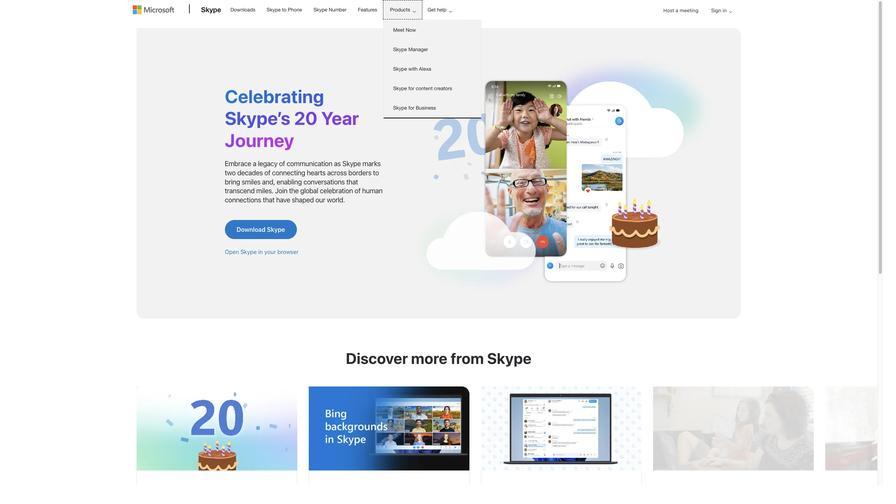 Task type: vqa. For each thing, say whether or not it's contained in the screenshot.
discover more from skype
yes



Task type: locate. For each thing, give the bounding box(es) containing it.
shaped
[[292, 196, 314, 204]]

journey
[[225, 130, 294, 151]]

a
[[676, 7, 678, 13], [253, 160, 256, 168]]

in left your
[[258, 249, 263, 256]]

features
[[358, 7, 377, 13]]

human
[[362, 187, 383, 195]]

1 horizontal spatial a
[[676, 7, 678, 13]]

skype's
[[225, 108, 290, 129]]

skype
[[201, 5, 221, 14], [267, 7, 281, 13], [313, 7, 327, 13], [393, 47, 407, 52], [393, 66, 407, 72], [393, 86, 407, 91], [393, 105, 407, 111], [342, 160, 361, 168], [267, 227, 285, 234], [240, 249, 257, 256], [487, 350, 531, 368]]

for
[[408, 86, 414, 91], [408, 105, 414, 111]]

1 horizontal spatial that
[[346, 178, 358, 186]]

our
[[315, 196, 325, 204]]

to left phone on the left
[[282, 7, 286, 13]]

content
[[416, 86, 433, 91]]

the
[[289, 187, 299, 195]]

help
[[437, 7, 446, 13]]

open skype in your browser link
[[225, 249, 299, 256]]

to
[[282, 7, 286, 13], [373, 169, 379, 177]]

celebrating skype's 20 year journey main content
[[0, 24, 883, 486]]

hearts
[[307, 169, 326, 177]]

skype for business link
[[384, 98, 481, 118]]

menu bar
[[133, 1, 745, 40]]

1 for from the top
[[408, 86, 414, 91]]

discover
[[346, 350, 408, 368]]

miles.
[[256, 187, 273, 195]]

sign in
[[711, 7, 727, 13]]

picture of skype modern message chat with side bar. image
[[481, 387, 641, 471]]

enabling
[[277, 178, 302, 186]]

for for content
[[408, 86, 414, 91]]

picture of skype light stage call in progress with bing backgrounds and text bing backgrounds in skype. image
[[309, 387, 469, 471]]

0 horizontal spatial in
[[258, 249, 263, 256]]

that
[[346, 178, 358, 186], [263, 196, 274, 204]]

for inside 'link'
[[408, 105, 414, 111]]

of left "human"
[[355, 187, 361, 195]]

1 horizontal spatial to
[[373, 169, 379, 177]]

two
[[225, 169, 236, 177]]

for left business
[[408, 105, 414, 111]]

products button
[[384, 0, 422, 19]]

connecting
[[272, 169, 305, 177]]

0 vertical spatial a
[[676, 7, 678, 13]]

as
[[334, 160, 341, 168]]

skype link
[[197, 0, 225, 21]]

1 horizontal spatial of
[[279, 160, 285, 168]]

celebrating
[[225, 86, 324, 107]]

legacy
[[258, 160, 277, 168]]

meet now link
[[384, 20, 481, 40]]

a up decades
[[253, 160, 256, 168]]

in right sign
[[723, 7, 727, 13]]

with
[[408, 66, 418, 72]]

0 horizontal spatial a
[[253, 160, 256, 168]]

now
[[406, 27, 416, 33]]

that down miles.
[[263, 196, 274, 204]]

0 horizontal spatial to
[[282, 7, 286, 13]]

menu bar containing host a meeting
[[133, 1, 745, 40]]

download skype link
[[225, 221, 297, 240]]

0 vertical spatial for
[[408, 86, 414, 91]]

1 vertical spatial to
[[373, 169, 379, 177]]

get help
[[428, 7, 446, 13]]

0 vertical spatial to
[[282, 7, 286, 13]]

for left the content
[[408, 86, 414, 91]]

discover more from skype
[[346, 350, 531, 368]]

year
[[321, 108, 359, 129]]

celebrating skype's 20 year journey
[[225, 86, 359, 151]]

of
[[279, 160, 285, 168], [264, 169, 270, 177], [355, 187, 361, 195]]

in
[[723, 7, 727, 13], [258, 249, 263, 256]]

world.
[[327, 196, 345, 204]]

communication
[[287, 160, 332, 168]]

and,
[[262, 178, 275, 186]]

global
[[300, 187, 318, 195]]

host a meeting link
[[657, 1, 705, 20]]

of up 'connecting'
[[279, 160, 285, 168]]

20
[[294, 108, 317, 129]]

skype with alexa
[[393, 66, 431, 72]]

skype number
[[313, 7, 347, 13]]

sign
[[711, 7, 721, 13]]

meet
[[393, 27, 404, 33]]

to down marks
[[373, 169, 379, 177]]

manager
[[408, 47, 428, 52]]

products
[[390, 7, 410, 13]]

bring
[[225, 178, 240, 186]]

a inside embrace a legacy of communication as skype marks two decades of connecting hearts across borders to bring smiles and, enabling conversations that transcend miles. join the global celebration of human connections that have shaped our world.
[[253, 160, 256, 168]]

1 vertical spatial for
[[408, 105, 414, 111]]

a right the host
[[676, 7, 678, 13]]

alexa
[[419, 66, 431, 72]]

business
[[416, 105, 436, 111]]

1 vertical spatial of
[[264, 169, 270, 177]]

2 for from the top
[[408, 105, 414, 111]]

picture of skype logo and cake celebrating 20 years of skype image
[[136, 387, 297, 471]]

download skype
[[237, 227, 285, 234]]

your
[[264, 249, 276, 256]]

0 vertical spatial in
[[723, 7, 727, 13]]

2 horizontal spatial of
[[355, 187, 361, 195]]

smiles
[[242, 178, 260, 186]]

meet now
[[393, 27, 416, 33]]

1 vertical spatial in
[[258, 249, 263, 256]]

1 horizontal spatial in
[[723, 7, 727, 13]]

of down legacy
[[264, 169, 270, 177]]

that down borders
[[346, 178, 358, 186]]

1 vertical spatial that
[[263, 196, 274, 204]]

to inside 'link'
[[282, 7, 286, 13]]

1 vertical spatial a
[[253, 160, 256, 168]]

open skype in your browser
[[225, 249, 299, 256]]



Task type: describe. For each thing, give the bounding box(es) containing it.
in inside sign in link
[[723, 7, 727, 13]]

skype manager
[[393, 47, 428, 52]]

skype for content creators link
[[384, 79, 481, 98]]

skype inside embrace a legacy of communication as skype marks two decades of connecting hearts across borders to bring smiles and, enabling conversations that transcend miles. join the global celebration of human connections that have shaped our world.
[[342, 160, 361, 168]]

skype with alexa link
[[384, 59, 481, 79]]

borders
[[348, 169, 371, 177]]

for for business
[[408, 105, 414, 111]]

in inside celebrating skype's 20 year journey main content
[[258, 249, 263, 256]]

decades
[[237, 169, 263, 177]]

get help button
[[421, 0, 458, 19]]

0 horizontal spatial of
[[264, 169, 270, 177]]

embrace a legacy of communication as skype marks two decades of connecting hearts across borders to bring smiles and, enabling conversations that transcend miles. join the global celebration of human connections that have shaped our world.
[[225, 160, 383, 204]]

2 vertical spatial of
[[355, 187, 361, 195]]

to inside embrace a legacy of communication as skype marks two decades of connecting hearts across borders to bring smiles and, enabling conversations that transcend miles. join the global celebration of human connections that have shaped our world.
[[373, 169, 379, 177]]

skype to phone link
[[263, 0, 306, 19]]

host a meeting
[[663, 7, 698, 13]]

host
[[663, 7, 674, 13]]

downloads link
[[227, 0, 259, 19]]

embrace
[[225, 160, 251, 168]]

microsoft image
[[133, 5, 174, 14]]

from
[[451, 350, 484, 368]]

creators
[[434, 86, 452, 91]]

skype for business
[[393, 105, 436, 111]]

phone
[[288, 7, 302, 13]]

meeting
[[680, 7, 698, 13]]

celebration
[[320, 187, 353, 195]]

features link
[[354, 0, 381, 19]]

more
[[411, 350, 447, 368]]

marks
[[363, 160, 381, 168]]

skype for content creators
[[393, 86, 452, 91]]

0 horizontal spatial that
[[263, 196, 274, 204]]

downloads
[[230, 7, 255, 13]]

skype to phone
[[267, 7, 302, 13]]

have
[[276, 196, 290, 204]]

a for embrace
[[253, 160, 256, 168]]

open
[[225, 249, 239, 256]]

download
[[237, 227, 265, 234]]

skype number link
[[310, 0, 350, 19]]

get
[[428, 7, 436, 13]]

skype manager link
[[384, 40, 481, 59]]

connections
[[225, 196, 261, 204]]

0 vertical spatial of
[[279, 160, 285, 168]]

arrow down image
[[726, 7, 735, 16]]

number
[[329, 7, 347, 13]]

0 vertical spatial that
[[346, 178, 358, 186]]

browser
[[277, 249, 299, 256]]

sign in link
[[705, 1, 735, 20]]

join
[[275, 187, 287, 195]]

across
[[327, 169, 347, 177]]

transcend
[[225, 187, 255, 195]]

great video calling with skype image
[[408, 51, 718, 296]]

conversations
[[303, 178, 345, 186]]

a for host
[[676, 7, 678, 13]]



